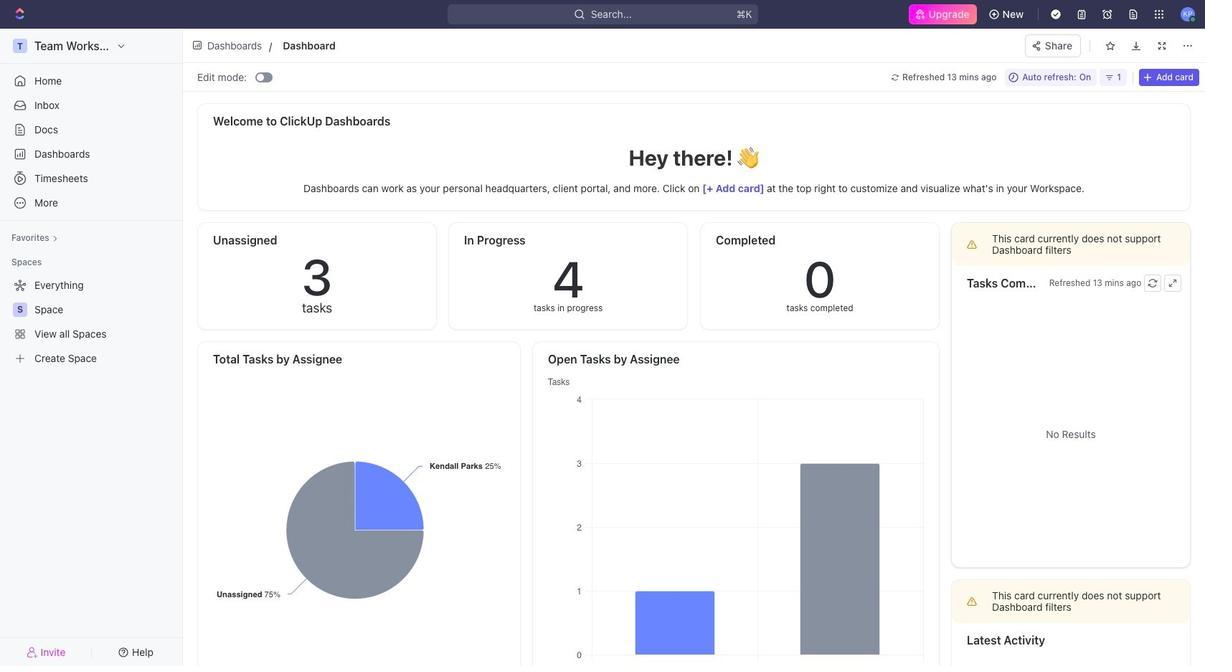 Task type: locate. For each thing, give the bounding box(es) containing it.
None text field
[[283, 37, 595, 55]]

tree
[[6, 274, 176, 370]]

tree inside sidebar navigation
[[6, 274, 176, 370]]

team workspace, , element
[[13, 39, 27, 53]]

invite user image
[[26, 646, 38, 659]]



Task type: describe. For each thing, give the bounding box(es) containing it.
space, , element
[[13, 303, 27, 317]]

sidebar navigation
[[0, 29, 186, 666]]



Task type: vqa. For each thing, say whether or not it's contained in the screenshot.
Email
no



